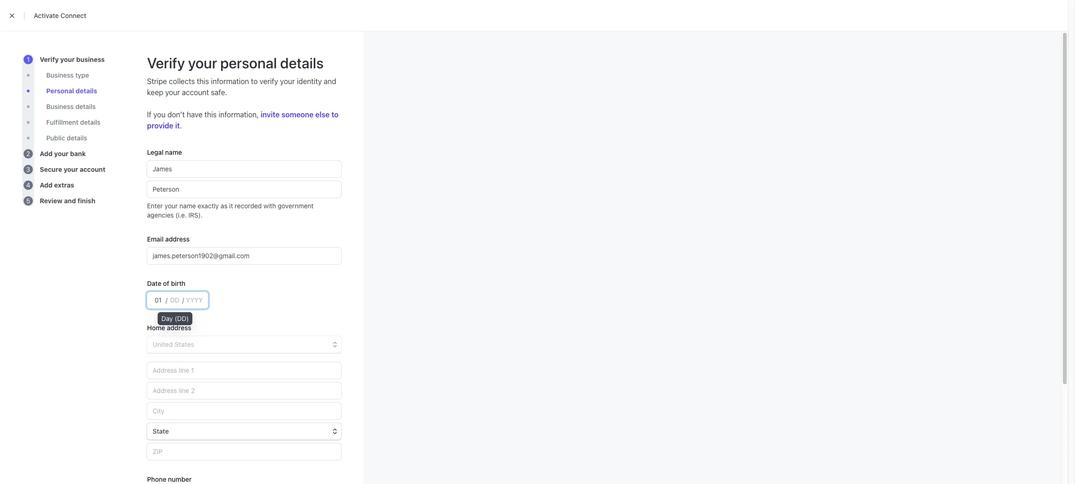 Task type: describe. For each thing, give the bounding box(es) containing it.
add extras link
[[40, 181, 74, 190]]

exactly
[[198, 202, 219, 210]]

address for home address
[[167, 324, 191, 332]]

it for as
[[229, 202, 233, 210]]

details for personal details
[[76, 87, 97, 95]]

else
[[315, 111, 330, 119]]

Address line 1 text field
[[147, 363, 341, 379]]

review and finish link
[[40, 197, 95, 206]]

account inside the stripe collects this information to verify your identity and keep your account safe.
[[182, 88, 209, 97]]

personal details
[[46, 87, 97, 95]]

Email address email field
[[147, 248, 341, 264]]

this inside the stripe collects this information to verify your identity and keep your account safe.
[[197, 77, 209, 86]]

collects
[[169, 77, 195, 86]]

phone number
[[147, 476, 192, 484]]

0 vertical spatial name
[[165, 148, 182, 156]]

your for add your bank
[[54, 150, 68, 158]]

date
[[147, 280, 161, 288]]

secure your account
[[40, 166, 105, 173]]

home
[[147, 324, 165, 332]]

details up identity
[[280, 54, 324, 72]]

safe.
[[211, 88, 227, 97]]

verify for verify your business
[[40, 55, 59, 63]]

personal details link
[[46, 86, 97, 96]]

if you don't have this information,
[[147, 111, 261, 119]]

1 / from the left
[[166, 296, 167, 304]]

have
[[187, 111, 203, 119]]

keep
[[147, 88, 163, 97]]

fulfillment details link
[[46, 118, 100, 127]]

Year text field
[[184, 292, 204, 309]]

invite someone else to provide it
[[147, 111, 339, 130]]

date of birth
[[147, 280, 185, 288]]

secure your account link
[[40, 165, 105, 174]]

business
[[76, 55, 105, 63]]

verify your business link
[[40, 55, 105, 64]]

extras
[[54, 181, 74, 189]]

business details
[[46, 103, 96, 111]]

phone
[[147, 476, 166, 484]]

birth
[[171, 280, 185, 288]]

legal
[[147, 148, 163, 156]]

details for public details
[[67, 134, 87, 142]]

business type
[[46, 71, 89, 79]]

4
[[26, 181, 30, 189]]

personal
[[46, 87, 74, 95]]

activate connect
[[34, 12, 86, 19]]

enter
[[147, 202, 163, 210]]

stripe collects this information to verify your identity and keep your account safe.
[[147, 77, 336, 97]]

provide
[[147, 122, 173, 130]]

identity
[[297, 77, 322, 86]]

Address line 2 text field
[[147, 383, 341, 399]]

type
[[75, 71, 89, 79]]

dd
[[177, 315, 186, 323]]

number
[[168, 476, 192, 484]]

verify your personal details
[[147, 54, 324, 72]]

day ( dd )
[[161, 315, 189, 323]]

to inside invite someone else to provide it
[[331, 111, 339, 119]]

verify your business
[[40, 55, 105, 63]]

agencies
[[147, 211, 174, 219]]

your for secure your account
[[64, 166, 78, 173]]

of
[[163, 280, 169, 288]]

2
[[26, 150, 30, 158]]

(i.e.
[[176, 211, 187, 219]]

as
[[221, 202, 227, 210]]

legal name
[[147, 148, 182, 156]]

add for add your bank
[[40, 150, 53, 158]]

to inside the stripe collects this information to verify your identity and keep your account safe.
[[251, 77, 258, 86]]

someone
[[281, 111, 314, 119]]

you
[[153, 111, 165, 119]]

public details
[[46, 134, 87, 142]]



Task type: vqa. For each thing, say whether or not it's contained in the screenshot.
Add extras's The Add
yes



Task type: locate. For each thing, give the bounding box(es) containing it.
add your bank
[[40, 150, 86, 158]]

and
[[324, 77, 336, 86], [64, 197, 76, 205]]

business down personal
[[46, 103, 74, 111]]

your up collects
[[188, 54, 217, 72]]

invite someone else to provide it button
[[147, 111, 339, 130]]

to
[[251, 77, 258, 86], [331, 111, 339, 119]]

0 vertical spatial this
[[197, 77, 209, 86]]

1 vertical spatial address
[[167, 324, 191, 332]]

if
[[147, 111, 151, 119]]

City text field
[[147, 403, 341, 420]]

address right email
[[165, 235, 190, 243]]

1 horizontal spatial verify
[[147, 54, 185, 72]]

name
[[165, 148, 182, 156], [179, 202, 196, 210]]

verify up stripe at the top of the page
[[147, 54, 185, 72]]

your up business type
[[60, 55, 75, 63]]

Day text field
[[167, 292, 182, 309]]

/
[[166, 296, 167, 304], [182, 296, 184, 304]]

fulfillment
[[46, 118, 78, 126]]

irs).
[[188, 211, 203, 219]]

0 vertical spatial add
[[40, 150, 53, 158]]

email
[[147, 235, 163, 243]]

verify right 1
[[40, 55, 59, 63]]

to left verify
[[251, 77, 258, 86]]

details for fulfillment details
[[80, 118, 100, 126]]

review and finish
[[40, 197, 95, 205]]

address down dd
[[167, 324, 191, 332]]

0 vertical spatial and
[[324, 77, 336, 86]]

your down collects
[[165, 88, 180, 97]]

it right as
[[229, 202, 233, 210]]

name right legal
[[165, 148, 182, 156]]

1 vertical spatial and
[[64, 197, 76, 205]]

add
[[40, 150, 53, 158], [40, 181, 53, 189]]

add down secure
[[40, 181, 53, 189]]

invite
[[261, 111, 280, 119]]

details down type
[[76, 87, 97, 95]]

details up fulfillment details
[[75, 103, 96, 111]]

1 vertical spatial add
[[40, 181, 53, 189]]

business details link
[[46, 102, 96, 111]]

verify inside verify your business link
[[40, 55, 59, 63]]

verify
[[260, 77, 278, 86]]

1 vertical spatial account
[[80, 166, 105, 173]]

add for add extras
[[40, 181, 53, 189]]

0 horizontal spatial to
[[251, 77, 258, 86]]

your
[[188, 54, 217, 72], [60, 55, 75, 63], [280, 77, 295, 86], [165, 88, 180, 97], [54, 150, 68, 158], [64, 166, 78, 173], [165, 202, 178, 210]]

name inside enter your name exactly as it recorded with government agencies (i.e. irs).
[[179, 202, 196, 210]]

1 horizontal spatial /
[[182, 296, 184, 304]]

Legal name text field
[[147, 161, 341, 178]]

don't
[[167, 111, 185, 119]]

public
[[46, 134, 65, 142]]

0 horizontal spatial and
[[64, 197, 76, 205]]

.
[[180, 122, 182, 130]]

ZIP text field
[[147, 444, 341, 461]]

your right verify
[[280, 77, 295, 86]]

details up bank
[[67, 134, 87, 142]]

your for verify your personal details
[[188, 54, 217, 72]]

your up (i.e.
[[165, 202, 178, 210]]

(
[[175, 315, 177, 323]]

1 vertical spatial business
[[46, 103, 74, 111]]

)
[[186, 315, 189, 323]]

details for business details
[[75, 103, 96, 111]]

your up extras
[[64, 166, 78, 173]]

2 / from the left
[[182, 296, 184, 304]]

0 horizontal spatial verify
[[40, 55, 59, 63]]

0 vertical spatial to
[[251, 77, 258, 86]]

your for enter your name exactly as it recorded with government agencies (i.e. irs).
[[165, 202, 178, 210]]

business up personal
[[46, 71, 74, 79]]

address for email address
[[165, 235, 190, 243]]

information,
[[219, 111, 259, 119]]

personal
[[220, 54, 277, 72]]

your inside enter your name exactly as it recorded with government agencies (i.e. irs).
[[165, 202, 178, 210]]

0 horizontal spatial account
[[80, 166, 105, 173]]

1 horizontal spatial account
[[182, 88, 209, 97]]

0 vertical spatial account
[[182, 88, 209, 97]]

your for verify your business
[[60, 55, 75, 63]]

recorded
[[235, 202, 262, 210]]

it inside enter your name exactly as it recorded with government agencies (i.e. irs).
[[229, 202, 233, 210]]

account down bank
[[80, 166, 105, 173]]

0 horizontal spatial /
[[166, 296, 167, 304]]

add up secure
[[40, 150, 53, 158]]

Date of birth text field
[[151, 292, 166, 309]]

1 horizontal spatial to
[[331, 111, 339, 119]]

/ down date of birth
[[166, 296, 167, 304]]

name up (i.e.
[[179, 202, 196, 210]]

5
[[26, 197, 30, 205]]

2 business from the top
[[46, 103, 74, 111]]

it down don't on the left top of the page
[[175, 122, 180, 130]]

it for provide
[[175, 122, 180, 130]]

0 vertical spatial address
[[165, 235, 190, 243]]

finish
[[78, 197, 95, 205]]

1 vertical spatial this
[[204, 111, 217, 119]]

tooltip
[[158, 313, 192, 326]]

fulfillment details
[[46, 118, 100, 126]]

your down public details link
[[54, 150, 68, 158]]

Last name text field
[[147, 181, 341, 198]]

to right else
[[331, 111, 339, 119]]

public details link
[[46, 134, 87, 143]]

this right collects
[[197, 77, 209, 86]]

home address
[[147, 324, 191, 332]]

/ down birth
[[182, 296, 184, 304]]

verify
[[147, 54, 185, 72], [40, 55, 59, 63]]

secure
[[40, 166, 62, 173]]

add extras
[[40, 181, 74, 189]]

2 add from the top
[[40, 181, 53, 189]]

this
[[197, 77, 209, 86], [204, 111, 217, 119]]

email address
[[147, 235, 190, 243]]

1 horizontal spatial it
[[229, 202, 233, 210]]

and right identity
[[324, 77, 336, 86]]

business
[[46, 71, 74, 79], [46, 103, 74, 111]]

account down collects
[[182, 88, 209, 97]]

enter your name exactly as it recorded with government agencies (i.e. irs).
[[147, 202, 314, 219]]

business type link
[[46, 71, 89, 80]]

and left finish
[[64, 197, 76, 205]]

0 horizontal spatial it
[[175, 122, 180, 130]]

information
[[211, 77, 249, 86]]

connect
[[60, 12, 86, 19]]

0 vertical spatial it
[[175, 122, 180, 130]]

3
[[26, 166, 30, 173]]

with
[[263, 202, 276, 210]]

1 add from the top
[[40, 150, 53, 158]]

tooltip containing day
[[158, 313, 192, 326]]

verify for verify your personal details
[[147, 54, 185, 72]]

1
[[27, 55, 30, 63]]

1 horizontal spatial and
[[324, 77, 336, 86]]

and inside the stripe collects this information to verify your identity and keep your account safe.
[[324, 77, 336, 86]]

business for business details
[[46, 103, 74, 111]]

business for business type
[[46, 71, 74, 79]]

1 vertical spatial name
[[179, 202, 196, 210]]

stripe
[[147, 77, 167, 86]]

account
[[182, 88, 209, 97], [80, 166, 105, 173]]

bank
[[70, 150, 86, 158]]

details
[[280, 54, 324, 72], [76, 87, 97, 95], [75, 103, 96, 111], [80, 118, 100, 126], [67, 134, 87, 142]]

add your bank link
[[40, 149, 86, 159]]

day
[[161, 315, 173, 323]]

1 vertical spatial to
[[331, 111, 339, 119]]

activate
[[34, 12, 59, 19]]

details down business details link
[[80, 118, 100, 126]]

government
[[278, 202, 314, 210]]

it
[[175, 122, 180, 130], [229, 202, 233, 210]]

review
[[40, 197, 62, 205]]

1 vertical spatial it
[[229, 202, 233, 210]]

it inside invite someone else to provide it
[[175, 122, 180, 130]]

this right have
[[204, 111, 217, 119]]

1 business from the top
[[46, 71, 74, 79]]

0 vertical spatial business
[[46, 71, 74, 79]]

address
[[165, 235, 190, 243], [167, 324, 191, 332]]



